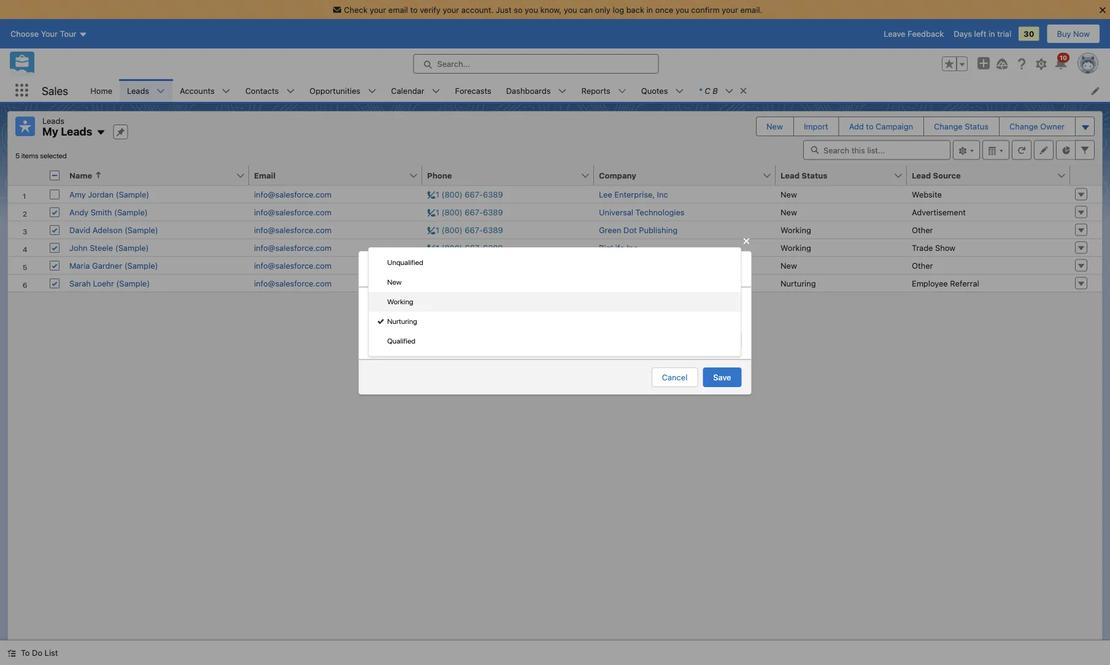 Task type: vqa. For each thing, say whether or not it's contained in the screenshot.
Buy Now
yes



Task type: describe. For each thing, give the bounding box(es) containing it.
email
[[254, 171, 276, 180]]

nurturing button
[[369, 331, 742, 349]]

change status button
[[924, 117, 999, 136]]

text default image
[[739, 87, 748, 95]]

sarah
[[69, 279, 91, 288]]

30
[[1024, 29, 1034, 38]]

maria gardner (sample) link
[[69, 261, 158, 270]]

add
[[849, 122, 864, 131]]

lead status
[[781, 171, 828, 180]]

list containing home
[[83, 79, 1110, 102]]

lee
[[599, 190, 612, 199]]

feedback
[[908, 29, 944, 38]]

item number element
[[8, 165, 45, 186]]

info@salesforce.com for david adelson (sample)
[[254, 225, 332, 234]]

to do list
[[21, 648, 58, 658]]

sales
[[42, 84, 68, 97]]

nurturing inside my leads grid
[[781, 279, 816, 288]]

change for "change owner" button
[[1010, 122, 1038, 131]]

my leads|leads|list view element
[[7, 111, 1103, 641]]

* c b
[[699, 86, 718, 95]]

5 info@salesforce.com link from the top
[[254, 261, 332, 270]]

john steele (sample) link
[[69, 243, 149, 252]]

1 vertical spatial change status
[[374, 320, 428, 329]]

once
[[655, 5, 673, 14]]

info@salesforce.com for andy smith (sample)
[[254, 207, 332, 217]]

buy
[[1057, 29, 1071, 38]]

name
[[69, 171, 92, 180]]

maria
[[69, 261, 90, 270]]

nurturing link
[[369, 312, 741, 331]]

0 horizontal spatial status
[[404, 320, 428, 329]]

info@salesforce.com for sarah loehr (sample)
[[254, 279, 332, 288]]

quotes link
[[634, 79, 675, 102]]

1 vertical spatial in
[[989, 29, 995, 38]]

leads list item
[[120, 79, 173, 102]]

leads
[[376, 297, 397, 306]]

selected for 5 items selected
[[40, 151, 67, 160]]

know,
[[540, 5, 562, 14]]

leave
[[884, 29, 905, 38]]

status for "change status" button
[[965, 122, 989, 131]]

info@salesforce.com for amy jordan (sample)
[[254, 190, 332, 199]]

forecasts link
[[448, 79, 499, 102]]

inc
[[657, 190, 668, 199]]

text default image
[[7, 649, 16, 658]]

other for working
[[912, 225, 933, 234]]

info@salesforce.com link for david adelson (sample)
[[254, 225, 332, 234]]

Search My Leads list view. search field
[[803, 140, 951, 160]]

dot
[[624, 225, 637, 234]]

5 items selected
[[15, 151, 67, 160]]

enterprise,
[[614, 190, 655, 199]]

cell for nurturing
[[422, 274, 594, 292]]

0 vertical spatial to
[[410, 5, 418, 14]]

name element
[[64, 165, 257, 186]]

can
[[579, 5, 593, 14]]

search... button
[[413, 54, 659, 74]]

trade show
[[912, 243, 956, 252]]

status for lead status button
[[802, 171, 828, 180]]

david
[[69, 225, 90, 234]]

jordan
[[88, 190, 113, 199]]

select list display image
[[982, 140, 1009, 160]]

save
[[713, 373, 731, 382]]

to inside button
[[866, 122, 874, 131]]

employee referral
[[912, 279, 979, 288]]

loehr
[[93, 279, 114, 288]]

biglife inc.
[[599, 243, 640, 252]]

phone
[[427, 171, 452, 180]]

(sample) for amy jordan (sample)
[[116, 190, 149, 199]]

new for other
[[781, 261, 797, 270]]

show
[[935, 243, 956, 252]]

universal technologies link
[[599, 207, 685, 217]]

reports link
[[574, 79, 618, 102]]

company element
[[594, 165, 783, 186]]

working link
[[369, 292, 741, 312]]

(sample) for andy smith (sample)
[[114, 207, 148, 217]]

david adelson (sample)
[[69, 225, 158, 234]]

do
[[32, 648, 42, 658]]

campaign
[[876, 122, 913, 131]]

my
[[42, 125, 58, 138]]

account.
[[461, 5, 494, 14]]

leave feedback link
[[884, 29, 944, 38]]

info@salesforce.com link for amy jordan (sample)
[[254, 190, 332, 199]]

dashboards link
[[499, 79, 558, 102]]

list item containing *
[[691, 79, 753, 102]]

email
[[388, 5, 408, 14]]

days left in trial
[[954, 29, 1011, 38]]

accounts list item
[[173, 79, 238, 102]]

selected for 5 leads selected
[[399, 297, 433, 306]]

click to dial disabled image for lee
[[427, 190, 503, 199]]

leads down sales
[[42, 116, 64, 125]]

qualified link
[[369, 331, 741, 351]]

4 info@salesforce.com from the top
[[254, 243, 332, 252]]

trial
[[997, 29, 1011, 38]]

home link
[[83, 79, 120, 102]]

lead source
[[912, 171, 961, 180]]

lead for lead status
[[781, 171, 800, 180]]

new button
[[757, 117, 793, 136]]

add to campaign button
[[839, 117, 923, 136]]

click to dial disabled image for green
[[427, 225, 503, 234]]

gardner
[[92, 261, 122, 270]]

new link
[[369, 272, 741, 292]]

back
[[626, 5, 644, 14]]

(sample) for sarah loehr (sample)
[[116, 279, 150, 288]]

import button
[[794, 117, 838, 136]]

green dot publishing
[[599, 225, 678, 234]]

owner
[[1040, 122, 1065, 131]]

c
[[705, 86, 710, 95]]

green
[[599, 225, 621, 234]]

new inside button
[[766, 122, 783, 131]]

(sample) for david adelson (sample)
[[125, 225, 158, 234]]

accounts
[[180, 86, 215, 95]]

other for new
[[912, 261, 933, 270]]

2 you from the left
[[564, 5, 577, 14]]

david adelson (sample) link
[[69, 225, 158, 234]]

unqualified link
[[369, 253, 741, 272]]

click to dial disabled image for universal
[[427, 207, 503, 217]]

reports list item
[[574, 79, 634, 102]]

now
[[1073, 29, 1090, 38]]

name button
[[64, 165, 236, 185]]

my leads grid
[[8, 165, 1102, 292]]

amy jordan (sample) link
[[69, 190, 149, 199]]

referral
[[950, 279, 979, 288]]

sarah loehr (sample) link
[[69, 279, 150, 288]]

quotes list item
[[634, 79, 691, 102]]

* for * c b
[[699, 86, 702, 95]]



Task type: locate. For each thing, give the bounding box(es) containing it.
1 lead from the left
[[781, 171, 800, 180]]

reports
[[581, 86, 610, 95]]

0 horizontal spatial you
[[525, 5, 538, 14]]

6 info@salesforce.com from the top
[[254, 279, 332, 288]]

change for "change status" button
[[934, 122, 963, 131]]

1 vertical spatial working
[[781, 243, 811, 252]]

cancel button
[[652, 367, 698, 387]]

leads
[[127, 86, 149, 95], [42, 116, 64, 125], [61, 125, 92, 138]]

opportunities list item
[[302, 79, 384, 102]]

advertisement
[[912, 207, 966, 217]]

* left c
[[699, 86, 702, 95]]

1 horizontal spatial your
[[443, 5, 459, 14]]

steele
[[90, 243, 113, 252]]

1 horizontal spatial selected
[[399, 297, 433, 306]]

adelson
[[93, 225, 122, 234]]

(sample) down maria gardner (sample) link
[[116, 279, 150, 288]]

2 horizontal spatial status
[[965, 122, 989, 131]]

universal
[[599, 207, 633, 217]]

5 for 5 leads selected
[[369, 297, 374, 306]]

1 your from the left
[[370, 5, 386, 14]]

0 vertical spatial nurturing
[[781, 279, 816, 288]]

0 vertical spatial change status
[[934, 122, 989, 131]]

status up list view controls 'image'
[[965, 122, 989, 131]]

1 vertical spatial status
[[802, 171, 828, 180]]

0 horizontal spatial change
[[374, 320, 402, 329]]

lee enterprise, inc
[[599, 190, 668, 199]]

andy smith (sample)
[[69, 207, 148, 217]]

home
[[90, 86, 112, 95]]

3 your from the left
[[722, 5, 738, 14]]

save button
[[703, 367, 742, 387]]

4 info@salesforce.com link from the top
[[254, 243, 332, 252]]

leads inside 'link'
[[127, 86, 149, 95]]

your left 'email.' at the top right of page
[[722, 5, 738, 14]]

in right back
[[646, 5, 653, 14]]

3 you from the left
[[676, 5, 689, 14]]

* down 5 leads selected
[[369, 320, 372, 329]]

None search field
[[803, 140, 951, 160]]

phone element
[[422, 165, 601, 186]]

1 vertical spatial other
[[912, 261, 933, 270]]

list item
[[691, 79, 753, 102]]

item number image
[[8, 165, 45, 185]]

0 horizontal spatial to
[[410, 5, 418, 14]]

(sample) down name button
[[116, 190, 149, 199]]

other down trade
[[912, 261, 933, 270]]

lead up website
[[912, 171, 931, 180]]

trade
[[912, 243, 933, 252]]

6 info@salesforce.com link from the top
[[254, 279, 332, 288]]

action element
[[1070, 165, 1102, 186]]

4 click to dial disabled image from the top
[[427, 243, 503, 252]]

2 other from the top
[[912, 261, 933, 270]]

(sample) right adelson
[[125, 225, 158, 234]]

1 info@salesforce.com from the top
[[254, 190, 332, 199]]

1 vertical spatial selected
[[399, 297, 433, 306]]

click to dial disabled image
[[427, 190, 503, 199], [427, 207, 503, 217], [427, 225, 503, 234], [427, 243, 503, 252]]

green dot publishing link
[[599, 225, 678, 234]]

change
[[934, 122, 963, 131], [1010, 122, 1038, 131], [374, 320, 402, 329]]

1 vertical spatial nurturing
[[387, 317, 417, 325]]

andy smith (sample) link
[[69, 207, 148, 217]]

nurturing
[[781, 279, 816, 288], [387, 317, 417, 325], [378, 336, 413, 345]]

source
[[933, 171, 961, 180]]

selected
[[40, 151, 67, 160], [399, 297, 433, 306]]

action image
[[1070, 165, 1102, 185]]

* inside list item
[[699, 86, 702, 95]]

0 horizontal spatial change status
[[374, 320, 428, 329]]

opportunities link
[[302, 79, 368, 102]]

2 horizontal spatial your
[[722, 5, 738, 14]]

lead down new button at the top of page
[[781, 171, 800, 180]]

status inside my leads grid
[[802, 171, 828, 180]]

1 you from the left
[[525, 5, 538, 14]]

calendar list item
[[384, 79, 448, 102]]

0 vertical spatial in
[[646, 5, 653, 14]]

change up list view controls 'image'
[[934, 122, 963, 131]]

lead status element
[[776, 165, 914, 186]]

just
[[496, 5, 512, 14]]

confirm
[[691, 5, 720, 14]]

2 vertical spatial nurturing
[[378, 336, 413, 345]]

1 info@salesforce.com link from the top
[[254, 190, 332, 199]]

selected right 'items'
[[40, 151, 67, 160]]

lead
[[781, 171, 800, 180], [912, 171, 931, 180]]

sarah loehr (sample)
[[69, 279, 150, 288]]

1 vertical spatial 5
[[369, 297, 374, 306]]

change up the qualified
[[374, 320, 402, 329]]

contacts list item
[[238, 79, 302, 102]]

2 horizontal spatial change
[[1010, 122, 1038, 131]]

to
[[21, 648, 30, 658]]

(sample)
[[116, 190, 149, 199], [114, 207, 148, 217], [125, 225, 158, 234], [115, 243, 149, 252], [124, 261, 158, 270], [116, 279, 150, 288]]

* for *
[[369, 320, 372, 329]]

0 horizontal spatial your
[[370, 5, 386, 14]]

biglife
[[599, 243, 624, 252]]

5
[[15, 151, 20, 160], [369, 297, 374, 306]]

dashboards list item
[[499, 79, 574, 102]]

list view controls image
[[953, 140, 980, 160]]

2 vertical spatial status
[[404, 320, 428, 329]]

lead source element
[[907, 165, 1078, 186]]

to right add
[[866, 122, 874, 131]]

contacts link
[[238, 79, 286, 102]]

0 vertical spatial *
[[699, 86, 702, 95]]

status down the import button
[[802, 171, 828, 180]]

calendar link
[[384, 79, 432, 102]]

1 horizontal spatial to
[[866, 122, 874, 131]]

5 for 5 items selected
[[15, 151, 20, 160]]

(sample) for john steele (sample)
[[115, 243, 149, 252]]

1 horizontal spatial status
[[802, 171, 828, 180]]

employee
[[912, 279, 948, 288]]

cell for new
[[422, 256, 594, 274]]

opportunities
[[309, 86, 360, 95]]

1 horizontal spatial change
[[934, 122, 963, 131]]

1 horizontal spatial change status
[[934, 122, 989, 131]]

my leads status
[[15, 151, 67, 160]]

0 horizontal spatial in
[[646, 5, 653, 14]]

lead inside 'button'
[[912, 171, 931, 180]]

phone button
[[422, 165, 581, 185]]

working for other
[[781, 225, 811, 234]]

your left 'email'
[[370, 5, 386, 14]]

2 vertical spatial working
[[387, 297, 413, 306]]

lead for lead source
[[912, 171, 931, 180]]

0 vertical spatial selected
[[40, 151, 67, 160]]

working for trade show
[[781, 243, 811, 252]]

other up trade
[[912, 225, 933, 234]]

2 lead from the left
[[912, 171, 931, 180]]

search...
[[437, 59, 470, 68]]

cancel
[[662, 373, 688, 382]]

inc.
[[627, 243, 640, 252]]

info@salesforce.com link for sarah loehr (sample)
[[254, 279, 332, 288]]

3 info@salesforce.com from the top
[[254, 225, 332, 234]]

you right 'once'
[[676, 5, 689, 14]]

my leads
[[42, 125, 92, 138]]

new for advertisement
[[781, 207, 797, 217]]

list
[[45, 648, 58, 658]]

1 horizontal spatial 5
[[369, 297, 374, 306]]

working
[[781, 225, 811, 234], [781, 243, 811, 252], [387, 297, 413, 306]]

1 horizontal spatial you
[[564, 5, 577, 14]]

check your email to verify your account. just so you know, you can only log back in once you confirm your email.
[[344, 5, 762, 14]]

new for website
[[781, 190, 797, 199]]

(sample) down david adelson (sample)
[[115, 243, 149, 252]]

0 vertical spatial status
[[965, 122, 989, 131]]

1 horizontal spatial in
[[989, 29, 995, 38]]

b
[[713, 86, 718, 95]]

(sample) for maria gardner (sample)
[[124, 261, 158, 270]]

list
[[83, 79, 1110, 102]]

biglife inc. link
[[599, 243, 640, 252]]

amy
[[69, 190, 86, 199]]

info@salesforce.com link for andy smith (sample)
[[254, 207, 332, 217]]

change status up list view controls 'image'
[[934, 122, 989, 131]]

publishing
[[639, 225, 678, 234]]

info@salesforce.com link
[[254, 190, 332, 199], [254, 207, 332, 217], [254, 225, 332, 234], [254, 243, 332, 252], [254, 261, 332, 270], [254, 279, 332, 288]]

email element
[[249, 165, 430, 186]]

1 click to dial disabled image from the top
[[427, 190, 503, 199]]

john
[[69, 243, 88, 252]]

2 info@salesforce.com link from the top
[[254, 207, 332, 217]]

0 horizontal spatial selected
[[40, 151, 67, 160]]

change owner
[[1010, 122, 1065, 131]]

nurturing inside popup button
[[378, 336, 413, 345]]

2 click to dial disabled image from the top
[[427, 207, 503, 217]]

0 vertical spatial working
[[781, 225, 811, 234]]

change left owner
[[1010, 122, 1038, 131]]

maria gardner (sample)
[[69, 261, 158, 270]]

change status up the qualified
[[374, 320, 428, 329]]

0 horizontal spatial lead
[[781, 171, 800, 180]]

smith
[[91, 207, 112, 217]]

2 your from the left
[[443, 5, 459, 14]]

leave feedback
[[884, 29, 944, 38]]

you right so
[[525, 5, 538, 14]]

0 vertical spatial other
[[912, 225, 933, 234]]

5 left leads
[[369, 297, 374, 306]]

in
[[646, 5, 653, 14], [989, 29, 995, 38]]

leads right the home
[[127, 86, 149, 95]]

0 horizontal spatial *
[[369, 320, 372, 329]]

1 horizontal spatial *
[[699, 86, 702, 95]]

status
[[965, 122, 989, 131], [802, 171, 828, 180], [404, 320, 428, 329]]

5 leads selected
[[369, 297, 433, 306]]

selected inside the my leads|leads|list view element
[[40, 151, 67, 160]]

to do list button
[[0, 641, 65, 665]]

(sample) right gardner
[[124, 261, 158, 270]]

lead source button
[[907, 165, 1057, 185]]

lead status button
[[776, 165, 893, 185]]

contacts
[[245, 86, 279, 95]]

accounts link
[[173, 79, 222, 102]]

5 left 'items'
[[15, 151, 20, 160]]

status up the qualified
[[404, 320, 428, 329]]

1 vertical spatial *
[[369, 320, 372, 329]]

your right verify at top left
[[443, 5, 459, 14]]

lead inside button
[[781, 171, 800, 180]]

buy now
[[1057, 29, 1090, 38]]

buy now button
[[1047, 24, 1100, 44]]

john steele (sample)
[[69, 243, 149, 252]]

5 info@salesforce.com from the top
[[254, 261, 332, 270]]

(sample) up david adelson (sample)
[[114, 207, 148, 217]]

email.
[[740, 5, 762, 14]]

1 vertical spatial to
[[866, 122, 874, 131]]

0 horizontal spatial 5
[[15, 151, 20, 160]]

amy jordan (sample)
[[69, 190, 149, 199]]

*
[[699, 86, 702, 95], [369, 320, 372, 329]]

in right left
[[989, 29, 995, 38]]

so
[[514, 5, 523, 14]]

5 inside the my leads|leads|list view element
[[15, 151, 20, 160]]

3 click to dial disabled image from the top
[[427, 225, 503, 234]]

to right 'email'
[[410, 5, 418, 14]]

you
[[525, 5, 538, 14], [564, 5, 577, 14], [676, 5, 689, 14]]

change status inside button
[[934, 122, 989, 131]]

lee enterprise, inc link
[[599, 190, 668, 199]]

company
[[599, 171, 636, 180]]

change status
[[934, 122, 989, 131], [374, 320, 428, 329]]

technologies
[[635, 207, 685, 217]]

2 info@salesforce.com from the top
[[254, 207, 332, 217]]

cell
[[45, 165, 64, 186], [422, 256, 594, 274], [422, 274, 594, 292]]

1 other from the top
[[912, 225, 933, 234]]

1 horizontal spatial lead
[[912, 171, 931, 180]]

2 horizontal spatial you
[[676, 5, 689, 14]]

leads right my
[[61, 125, 92, 138]]

group
[[942, 57, 968, 71]]

selected right leads
[[399, 297, 433, 306]]

3 info@salesforce.com link from the top
[[254, 225, 332, 234]]

quotes
[[641, 86, 668, 95]]

0 vertical spatial 5
[[15, 151, 20, 160]]

dashboards
[[506, 86, 551, 95]]

you left can
[[564, 5, 577, 14]]



